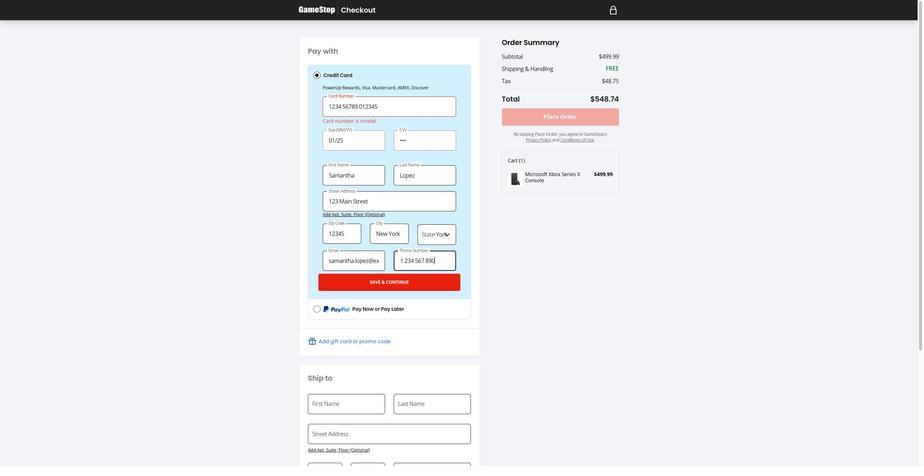 Task type: vqa. For each thing, say whether or not it's contained in the screenshot.
search box
no



Task type: describe. For each thing, give the bounding box(es) containing it.
microsoft xbox series x console image
[[508, 172, 523, 187]]

lock icon image
[[610, 6, 617, 14]]



Task type: locate. For each thing, give the bounding box(es) containing it.
None password field
[[394, 130, 456, 151]]

None text field
[[323, 130, 385, 151], [370, 224, 409, 244], [308, 463, 342, 467], [323, 130, 385, 151], [370, 224, 409, 244], [308, 463, 342, 467]]

None email field
[[323, 251, 385, 271]]

None text field
[[323, 97, 456, 117], [323, 165, 385, 186], [394, 165, 456, 186], [323, 192, 456, 212], [323, 224, 361, 244], [308, 394, 385, 415], [394, 394, 471, 415], [308, 424, 471, 445], [351, 463, 385, 467], [323, 97, 456, 117], [323, 165, 385, 186], [394, 165, 456, 186], [323, 192, 456, 212], [323, 224, 361, 244], [308, 394, 385, 415], [394, 394, 471, 415], [308, 424, 471, 445], [351, 463, 385, 467]]

gift card image
[[308, 338, 317, 346]]

tab list
[[308, 65, 471, 320]]

None telephone field
[[394, 251, 456, 271]]

gamestop image
[[299, 6, 335, 14]]



